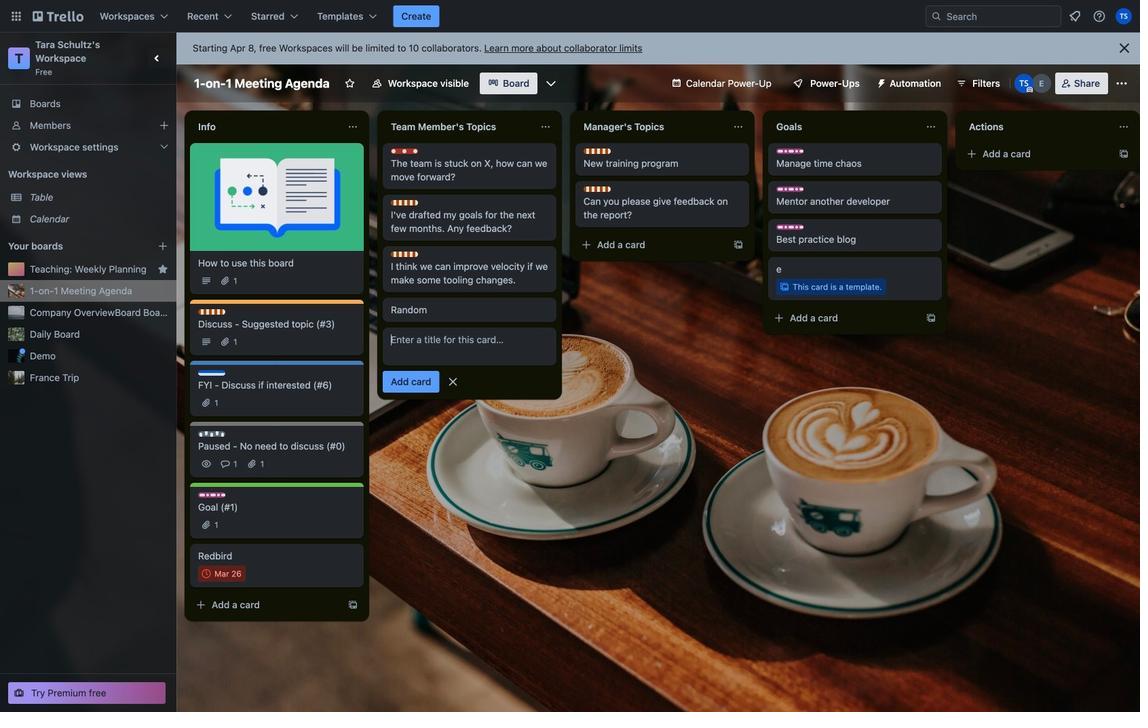 Task type: vqa. For each thing, say whether or not it's contained in the screenshot.
Ruby Oranges Free
no



Task type: describe. For each thing, give the bounding box(es) containing it.
color: red, title: "blocker" element
[[391, 149, 418, 154]]

0 notifications image
[[1067, 8, 1083, 24]]

0 vertical spatial create from template… image
[[1119, 149, 1129, 160]]

starred icon image
[[157, 264, 168, 275]]

color: blue, title: "fyi" element
[[198, 371, 225, 376]]

Board name text field
[[187, 73, 336, 94]]

0 horizontal spatial create from template… image
[[733, 240, 744, 250]]

1 vertical spatial create from template… image
[[348, 600, 358, 611]]

1 vertical spatial tara schultz (taraschultz7) image
[[1015, 74, 1034, 93]]

ethanhunt1 (ethanhunt117) image
[[1032, 74, 1051, 93]]

0 vertical spatial create from template… image
[[926, 313, 937, 324]]

back to home image
[[33, 5, 83, 27]]

primary element
[[0, 0, 1140, 33]]

sm image
[[871, 73, 890, 92]]

color: black, title: "paused" element
[[198, 432, 225, 437]]



Task type: locate. For each thing, give the bounding box(es) containing it.
0 vertical spatial tara schultz (taraschultz7) image
[[1116, 8, 1132, 24]]

your boards with 6 items element
[[8, 238, 137, 255]]

create from template… image
[[926, 313, 937, 324], [348, 600, 358, 611]]

tara schultz (taraschultz7) image inside primary element
[[1116, 8, 1132, 24]]

add board image
[[157, 241, 168, 252]]

Search field
[[926, 5, 1062, 27]]

workspace navigation collapse icon image
[[148, 49, 167, 68]]

0 horizontal spatial tara schultz (taraschultz7) image
[[1015, 74, 1034, 93]]

None text field
[[190, 116, 342, 138], [383, 116, 535, 138], [768, 116, 920, 138], [961, 116, 1113, 138], [190, 116, 342, 138], [383, 116, 535, 138], [768, 116, 920, 138], [961, 116, 1113, 138]]

this member is an admin of this board. image
[[1027, 87, 1033, 93]]

color: pink, title: "goal" element
[[777, 149, 804, 154], [777, 187, 804, 192], [777, 225, 804, 230], [198, 493, 225, 498]]

1 vertical spatial create from template… image
[[733, 240, 744, 250]]

1 horizontal spatial create from template… image
[[926, 313, 937, 324]]

Enter a title for this card… text field
[[383, 328, 557, 366]]

customize views image
[[544, 77, 558, 90]]

color: orange, title: "discuss" element
[[584, 149, 611, 154], [584, 187, 611, 192], [391, 200, 418, 206], [391, 252, 418, 257], [198, 310, 225, 315]]

create from template… image
[[1119, 149, 1129, 160], [733, 240, 744, 250]]

tara schultz (taraschultz7) image
[[1116, 8, 1132, 24], [1015, 74, 1034, 93]]

0 horizontal spatial create from template… image
[[348, 600, 358, 611]]

cancel image
[[446, 375, 460, 389]]

None checkbox
[[198, 566, 246, 582]]

search image
[[931, 11, 942, 22]]

1 horizontal spatial create from template… image
[[1119, 149, 1129, 160]]

None text field
[[576, 116, 728, 138]]

open information menu image
[[1093, 10, 1106, 23]]

1 horizontal spatial tara schultz (taraschultz7) image
[[1116, 8, 1132, 24]]

star or unstar board image
[[345, 78, 355, 89]]

show menu image
[[1115, 77, 1129, 90]]



